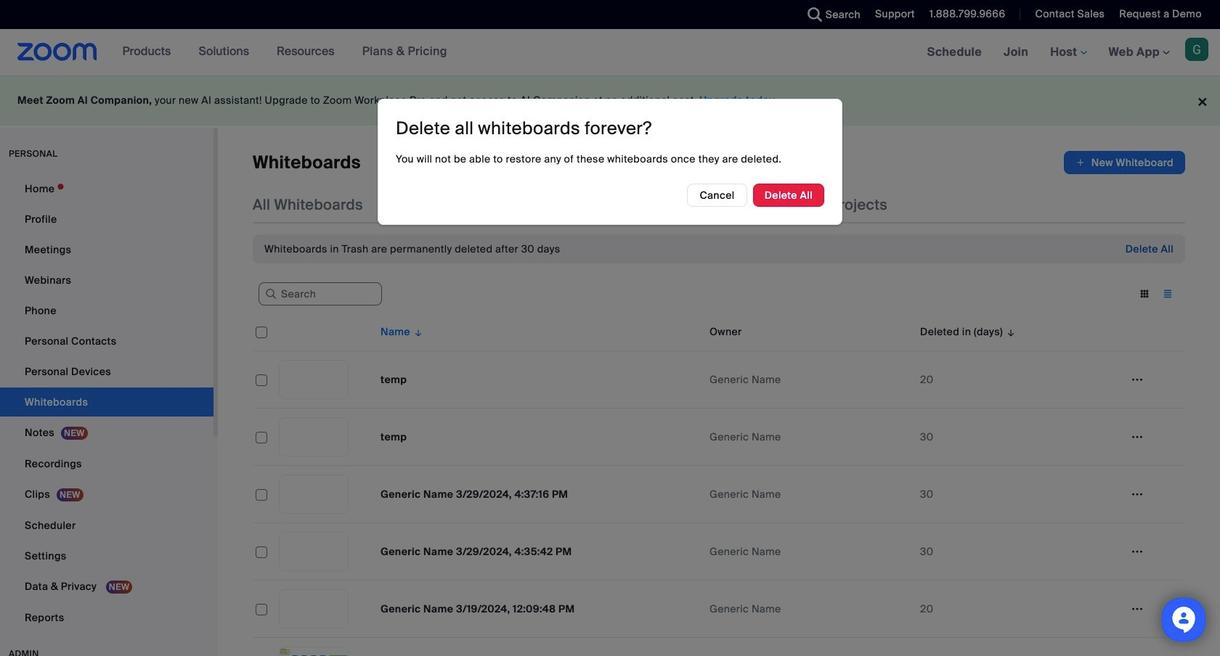 Task type: describe. For each thing, give the bounding box(es) containing it.
thumbnail of generic name 3/19/2024, 12:09:48 pm image
[[280, 591, 348, 628]]

1 temp element from the top
[[381, 373, 407, 387]]

thumbnail of generic name 3/29/2024, 4:37:16 pm image
[[280, 476, 348, 514]]

grid mode, not selected image
[[1133, 288, 1157, 301]]

1 vertical spatial application
[[253, 313, 1186, 657]]

arrow down image
[[1003, 323, 1017, 341]]

thumbnail of temp image for 2nd temp element from the bottom
[[280, 361, 348, 399]]

generic name 3/19/2024, 12:09:48 pm element
[[381, 603, 575, 616]]

generic name 3/29/2024, 4:35:42 pm element
[[381, 546, 572, 559]]

personal menu menu
[[0, 174, 214, 634]]

2 temp element from the top
[[381, 431, 407, 444]]

list mode, selected image
[[1157, 288, 1180, 301]]

generic name 3/29/2024, 4:37:16 pm element
[[381, 488, 568, 501]]



Task type: vqa. For each thing, say whether or not it's contained in the screenshot.
the thumbnail of Generic Name 3/29/2024, 4:37:16 PM
yes



Task type: locate. For each thing, give the bounding box(es) containing it.
dialog
[[378, 99, 843, 225]]

cell
[[253, 639, 273, 657], [375, 639, 704, 657], [704, 639, 915, 657], [915, 639, 1120, 657], [1120, 653, 1186, 657]]

banner
[[0, 29, 1221, 76]]

temp element
[[381, 373, 407, 387], [381, 431, 407, 444]]

0 vertical spatial application
[[1064, 151, 1186, 174]]

arrow down image
[[410, 323, 424, 341]]

tabs of all whiteboard page tab list
[[253, 186, 888, 224]]

product information navigation
[[112, 29, 458, 76]]

heading
[[396, 117, 652, 139]]

2 thumbnail of temp image from the top
[[280, 418, 348, 456]]

thumbnail of temp image
[[280, 361, 348, 399], [280, 418, 348, 456]]

0 vertical spatial temp element
[[381, 373, 407, 387]]

thumbnail of temp image for 2nd temp element from the top of the page
[[280, 418, 348, 456]]

thumbnail of generic name 3/29/2024, 4:35:42 pm image
[[280, 533, 348, 571]]

meetings navigation
[[917, 29, 1221, 76]]

1 vertical spatial temp element
[[381, 431, 407, 444]]

application
[[1064, 151, 1186, 174], [253, 313, 1186, 657]]

1 thumbnail of temp image from the top
[[280, 361, 348, 399]]

alert
[[264, 242, 561, 256]]

0 vertical spatial thumbnail of temp image
[[280, 361, 348, 399]]

1 vertical spatial thumbnail of temp image
[[280, 418, 348, 456]]

Search text field
[[259, 283, 382, 306]]

footer
[[0, 76, 1221, 126]]



